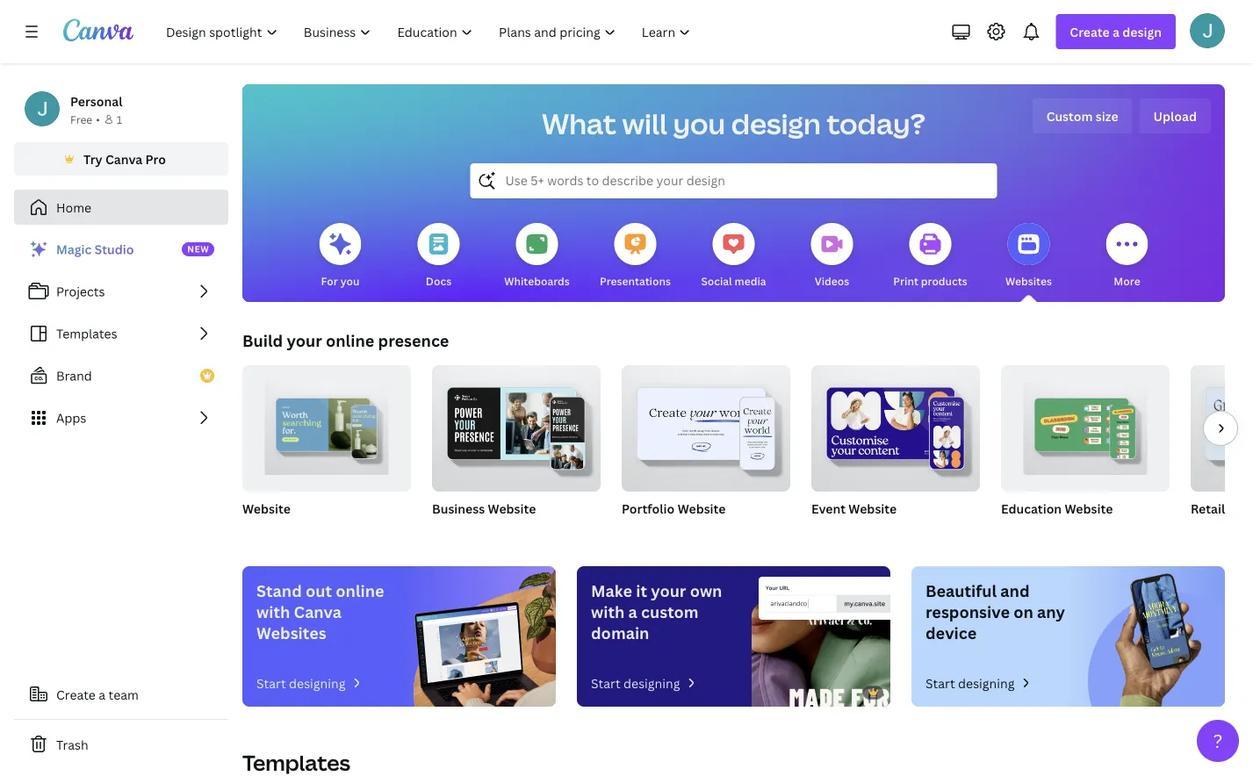 Task type: describe. For each thing, give the bounding box(es) containing it.
beautiful
[[926, 580, 997, 602]]

start designing for a
[[591, 675, 680, 692]]

and
[[1001, 580, 1030, 602]]

personal
[[70, 93, 122, 109]]

website for education website
[[1065, 500, 1113, 517]]

projects link
[[14, 274, 228, 309]]

team
[[109, 687, 139, 703]]

custom size
[[1047, 108, 1119, 124]]

more button
[[1107, 211, 1149, 302]]

canva inside stand out online with canva websites
[[294, 601, 342, 623]]

start for stand out online with canva websites
[[257, 675, 286, 692]]

create a design button
[[1056, 14, 1176, 49]]

for
[[321, 274, 338, 288]]

upload button
[[1140, 98, 1212, 134]]

build your online presence
[[242, 330, 449, 351]]

trash
[[56, 737, 88, 753]]

retail
[[1191, 500, 1226, 517]]

create a team button
[[14, 677, 228, 712]]

portfolio website
[[622, 500, 726, 517]]

domain
[[591, 622, 650, 644]]

docs button
[[418, 211, 460, 302]]

media
[[735, 274, 767, 288]]

will
[[623, 105, 668, 143]]

brand
[[56, 368, 92, 384]]

event website group
[[812, 358, 980, 539]]

what will you design today?
[[542, 105, 926, 143]]

what
[[542, 105, 617, 143]]

designing for a
[[624, 675, 680, 692]]

stand
[[257, 580, 302, 602]]

for you
[[321, 274, 360, 288]]

group for business website
[[432, 358, 601, 492]]

business website
[[432, 500, 536, 517]]

with inside make it your own with a custom domain
[[591, 601, 625, 623]]

? button
[[1197, 720, 1240, 763]]

magic studio
[[56, 241, 134, 258]]

apps
[[56, 410, 86, 427]]

more
[[1114, 274, 1141, 288]]

home link
[[14, 190, 228, 225]]

design inside dropdown button
[[1123, 23, 1162, 40]]

web
[[1229, 500, 1254, 517]]

custom
[[641, 601, 699, 623]]

1 vertical spatial design
[[732, 105, 821, 143]]

business website group
[[432, 358, 601, 539]]

event website
[[812, 500, 897, 517]]

responsive
[[926, 601, 1010, 623]]

templates link
[[14, 316, 228, 351]]

a for team
[[99, 687, 106, 703]]

new
[[187, 243, 209, 255]]

print products button
[[894, 211, 968, 302]]

1366
[[1191, 523, 1217, 538]]

print
[[894, 274, 919, 288]]

presentations
[[600, 274, 671, 288]]

retail website group
[[1191, 365, 1254, 539]]

event
[[812, 500, 846, 517]]

group for education website
[[1002, 358, 1170, 492]]

free •
[[70, 112, 100, 127]]

it
[[636, 580, 647, 602]]

•
[[96, 112, 100, 127]]

education website group
[[1002, 358, 1170, 539]]

brand link
[[14, 358, 228, 394]]

custom
[[1047, 108, 1093, 124]]

×
[[1219, 523, 1224, 538]]

make it your own with a custom domain
[[591, 580, 723, 644]]

try
[[84, 151, 102, 167]]

own
[[690, 580, 723, 602]]

designing for device
[[959, 675, 1015, 692]]

upload
[[1154, 108, 1197, 124]]

start for beautiful and responsive on any device
[[926, 675, 956, 692]]

magic
[[56, 241, 92, 258]]

free
[[70, 112, 92, 127]]

online for out
[[336, 580, 384, 602]]

docs
[[426, 274, 452, 288]]

group for event website
[[812, 358, 980, 492]]

stand out online with canva websites
[[257, 580, 384, 644]]

for you button
[[319, 211, 362, 302]]

group for portfolio website
[[622, 358, 791, 492]]

website for event website
[[849, 500, 897, 517]]

social media button
[[701, 211, 767, 302]]



Task type: vqa. For each thing, say whether or not it's contained in the screenshot.
Share
no



Task type: locate. For each thing, give the bounding box(es) containing it.
1 horizontal spatial your
[[651, 580, 687, 602]]

you
[[673, 105, 726, 143], [341, 274, 360, 288]]

1 horizontal spatial designing
[[624, 675, 680, 692]]

0 horizontal spatial start
[[257, 675, 286, 692]]

p
[[1248, 523, 1254, 538]]

social media
[[701, 274, 767, 288]]

Search search field
[[506, 164, 962, 198]]

design up search search box
[[732, 105, 821, 143]]

your inside make it your own with a custom domain
[[651, 580, 687, 602]]

0 horizontal spatial start designing
[[257, 675, 346, 692]]

2 with from the left
[[591, 601, 625, 623]]

whiteboards button
[[504, 211, 570, 302]]

1 website from the left
[[242, 500, 291, 517]]

a for design
[[1113, 23, 1120, 40]]

2 horizontal spatial start
[[926, 675, 956, 692]]

canva inside button
[[105, 151, 143, 167]]

0 horizontal spatial canva
[[105, 151, 143, 167]]

portfolio
[[622, 500, 675, 517]]

website right education
[[1065, 500, 1113, 517]]

studio
[[95, 241, 134, 258]]

group
[[242, 358, 411, 492], [432, 358, 601, 492], [622, 358, 791, 492], [812, 358, 980, 492], [1002, 358, 1170, 492], [1191, 365, 1254, 492]]

today?
[[827, 105, 926, 143]]

1 start designing from the left
[[257, 675, 346, 692]]

create a design
[[1070, 23, 1162, 40]]

website for business website
[[488, 500, 536, 517]]

1 horizontal spatial create
[[1070, 23, 1110, 40]]

2 horizontal spatial a
[[1113, 23, 1120, 40]]

apps link
[[14, 401, 228, 436]]

you right for
[[341, 274, 360, 288]]

websites down stand
[[257, 622, 327, 644]]

designing down stand out online with canva websites
[[289, 675, 346, 692]]

projects
[[56, 283, 105, 300]]

on
[[1014, 601, 1034, 623]]

out
[[306, 580, 332, 602]]

1 vertical spatial you
[[341, 274, 360, 288]]

0 vertical spatial websites
[[1006, 274, 1052, 288]]

presentations button
[[600, 211, 671, 302]]

pro
[[145, 151, 166, 167]]

retail web 1366 × 768 p
[[1191, 500, 1254, 538]]

print products
[[894, 274, 968, 288]]

create for create a design
[[1070, 23, 1110, 40]]

home
[[56, 199, 91, 216]]

0 horizontal spatial create
[[56, 687, 96, 703]]

0 horizontal spatial with
[[257, 601, 290, 623]]

design
[[1123, 23, 1162, 40], [732, 105, 821, 143]]

0 horizontal spatial design
[[732, 105, 821, 143]]

2 start designing from the left
[[591, 675, 680, 692]]

0 vertical spatial canva
[[105, 151, 143, 167]]

with left it on the bottom right of the page
[[591, 601, 625, 623]]

1 vertical spatial canva
[[294, 601, 342, 623]]

try canva pro
[[84, 151, 166, 167]]

create for create a team
[[56, 687, 96, 703]]

website right business
[[488, 500, 536, 517]]

any
[[1038, 601, 1066, 623]]

your right it on the bottom right of the page
[[651, 580, 687, 602]]

custom size button
[[1033, 98, 1133, 134]]

start for make it your own with a custom domain
[[591, 675, 621, 692]]

1 vertical spatial websites
[[257, 622, 327, 644]]

website right event
[[849, 500, 897, 517]]

start designing down device
[[926, 675, 1015, 692]]

start down device
[[926, 675, 956, 692]]

with
[[257, 601, 290, 623], [591, 601, 625, 623]]

1 horizontal spatial with
[[591, 601, 625, 623]]

list
[[14, 232, 228, 436]]

1 horizontal spatial start designing
[[591, 675, 680, 692]]

portfolio website group
[[622, 358, 791, 539]]

a up size
[[1113, 23, 1120, 40]]

top level navigation element
[[155, 14, 706, 49]]

website inside 'group'
[[488, 500, 536, 517]]

online for your
[[326, 330, 375, 351]]

start
[[257, 675, 286, 692], [591, 675, 621, 692], [926, 675, 956, 692]]

social
[[701, 274, 732, 288]]

1
[[117, 112, 122, 127]]

videos button
[[811, 211, 854, 302]]

build
[[242, 330, 283, 351]]

canva
[[105, 151, 143, 167], [294, 601, 342, 623]]

designing down device
[[959, 675, 1015, 692]]

2 vertical spatial a
[[99, 687, 106, 703]]

1 horizontal spatial start
[[591, 675, 621, 692]]

1 vertical spatial online
[[336, 580, 384, 602]]

whiteboards
[[504, 274, 570, 288]]

0 horizontal spatial your
[[287, 330, 322, 351]]

2 horizontal spatial designing
[[959, 675, 1015, 692]]

a left 'custom' in the right bottom of the page
[[629, 601, 638, 623]]

1 vertical spatial create
[[56, 687, 96, 703]]

start designing
[[257, 675, 346, 692], [591, 675, 680, 692], [926, 675, 1015, 692]]

your right the build
[[287, 330, 322, 351]]

website right portfolio
[[678, 500, 726, 517]]

1 horizontal spatial a
[[629, 601, 638, 623]]

3 designing from the left
[[959, 675, 1015, 692]]

768
[[1227, 523, 1245, 538]]

start down stand out online with canva websites
[[257, 675, 286, 692]]

products
[[921, 274, 968, 288]]

online inside stand out online with canva websites
[[336, 580, 384, 602]]

start designing down stand out online with canva websites
[[257, 675, 346, 692]]

2 start from the left
[[591, 675, 621, 692]]

create left team
[[56, 687, 96, 703]]

0 vertical spatial your
[[287, 330, 322, 351]]

1 vertical spatial a
[[629, 601, 638, 623]]

1 start from the left
[[257, 675, 286, 692]]

with inside stand out online with canva websites
[[257, 601, 290, 623]]

device
[[926, 622, 977, 644]]

a inside 'button'
[[99, 687, 106, 703]]

websites button
[[1006, 211, 1052, 302]]

4 website from the left
[[849, 500, 897, 517]]

websites
[[1006, 274, 1052, 288], [257, 622, 327, 644]]

create inside dropdown button
[[1070, 23, 1110, 40]]

0 vertical spatial you
[[673, 105, 726, 143]]

size
[[1096, 108, 1119, 124]]

website for portfolio website
[[678, 500, 726, 517]]

start designing down domain
[[591, 675, 680, 692]]

1 with from the left
[[257, 601, 290, 623]]

a left team
[[99, 687, 106, 703]]

a inside dropdown button
[[1113, 23, 1120, 40]]

with left out
[[257, 601, 290, 623]]

start down domain
[[591, 675, 621, 692]]

beautiful and responsive on any device
[[926, 580, 1066, 644]]

websites right products
[[1006, 274, 1052, 288]]

3 website from the left
[[678, 500, 726, 517]]

list containing magic studio
[[14, 232, 228, 436]]

0 horizontal spatial websites
[[257, 622, 327, 644]]

0 horizontal spatial designing
[[289, 675, 346, 692]]

None search field
[[470, 163, 998, 199]]

designing for websites
[[289, 675, 346, 692]]

trash link
[[14, 727, 228, 763]]

0 vertical spatial a
[[1113, 23, 1120, 40]]

you right will
[[673, 105, 726, 143]]

3 start from the left
[[926, 675, 956, 692]]

templates
[[56, 325, 117, 342]]

online right out
[[336, 580, 384, 602]]

website up stand
[[242, 500, 291, 517]]

1 horizontal spatial canva
[[294, 601, 342, 623]]

videos
[[815, 274, 850, 288]]

presence
[[378, 330, 449, 351]]

create
[[1070, 23, 1110, 40], [56, 687, 96, 703]]

a
[[1113, 23, 1120, 40], [629, 601, 638, 623], [99, 687, 106, 703]]

group for website
[[242, 358, 411, 492]]

0 vertical spatial design
[[1123, 23, 1162, 40]]

0 vertical spatial create
[[1070, 23, 1110, 40]]

you inside button
[[341, 274, 360, 288]]

3 start designing from the left
[[926, 675, 1015, 692]]

0 horizontal spatial a
[[99, 687, 106, 703]]

1 horizontal spatial you
[[673, 105, 726, 143]]

online
[[326, 330, 375, 351], [336, 580, 384, 602]]

1 horizontal spatial websites
[[1006, 274, 1052, 288]]

create a team
[[56, 687, 139, 703]]

5 website from the left
[[1065, 500, 1113, 517]]

?
[[1214, 729, 1223, 754]]

1 vertical spatial your
[[651, 580, 687, 602]]

1 horizontal spatial design
[[1123, 23, 1162, 40]]

online down for you
[[326, 330, 375, 351]]

education
[[1002, 500, 1062, 517]]

designing
[[289, 675, 346, 692], [624, 675, 680, 692], [959, 675, 1015, 692]]

business
[[432, 500, 485, 517]]

1 designing from the left
[[289, 675, 346, 692]]

website group
[[242, 358, 411, 539]]

create up custom size
[[1070, 23, 1110, 40]]

try canva pro button
[[14, 142, 228, 176]]

design left the john smith image
[[1123, 23, 1162, 40]]

2 website from the left
[[488, 500, 536, 517]]

a inside make it your own with a custom domain
[[629, 601, 638, 623]]

designing down domain
[[624, 675, 680, 692]]

0 vertical spatial online
[[326, 330, 375, 351]]

website
[[242, 500, 291, 517], [488, 500, 536, 517], [678, 500, 726, 517], [849, 500, 897, 517], [1065, 500, 1113, 517]]

0 horizontal spatial you
[[341, 274, 360, 288]]

start designing for websites
[[257, 675, 346, 692]]

websites inside stand out online with canva websites
[[257, 622, 327, 644]]

2 designing from the left
[[624, 675, 680, 692]]

john smith image
[[1190, 13, 1226, 48]]

education website
[[1002, 500, 1113, 517]]

start designing for device
[[926, 675, 1015, 692]]

make
[[591, 580, 632, 602]]

create inside 'button'
[[56, 687, 96, 703]]

2 horizontal spatial start designing
[[926, 675, 1015, 692]]



